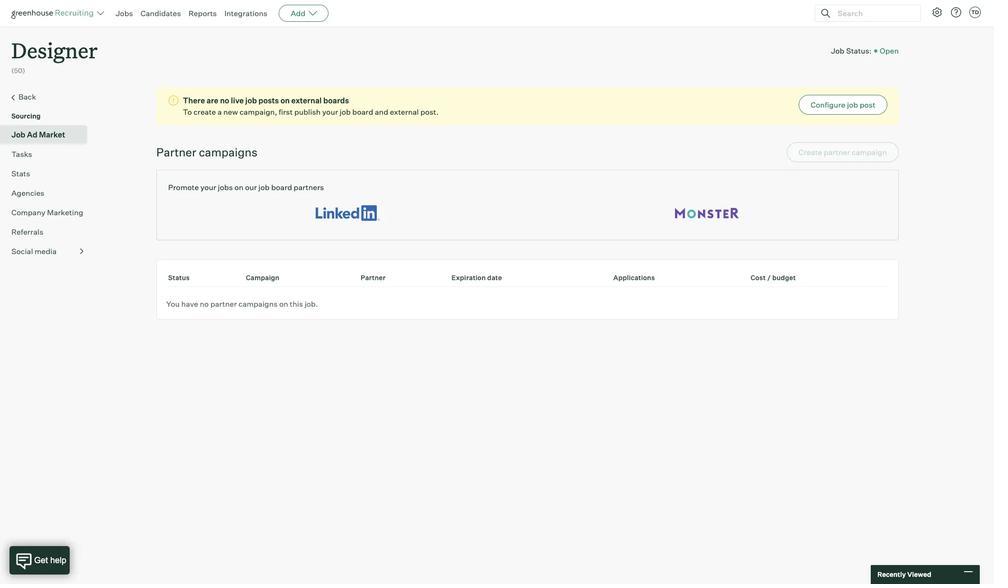 Task type: locate. For each thing, give the bounding box(es) containing it.
1 horizontal spatial partner
[[361, 273, 386, 282]]

1 horizontal spatial no
[[220, 96, 229, 105]]

stats link
[[11, 168, 83, 179]]

social
[[11, 246, 33, 256]]

0 horizontal spatial partner
[[156, 145, 196, 159]]

Search text field
[[836, 6, 912, 20]]

1 vertical spatial no
[[200, 299, 209, 309]]

campaigns
[[199, 145, 258, 159], [239, 299, 278, 309]]

add
[[291, 9, 305, 18]]

0 vertical spatial external
[[291, 96, 322, 105]]

job.
[[305, 299, 318, 309]]

referrals
[[11, 227, 43, 236]]

configure image
[[932, 7, 943, 18]]

1 horizontal spatial job
[[831, 46, 845, 55]]

1 vertical spatial board
[[271, 182, 292, 192]]

0 vertical spatial partner
[[156, 145, 196, 159]]

budget
[[773, 273, 796, 282]]

post
[[860, 100, 876, 109]]

configure job post
[[811, 100, 876, 109]]

on left this
[[279, 299, 288, 309]]

1 horizontal spatial your
[[322, 107, 338, 117]]

on left the our
[[235, 182, 244, 192]]

designer (50)
[[11, 36, 98, 75]]

job left post
[[847, 100, 858, 109]]

cost
[[751, 273, 766, 282]]

0 horizontal spatial job
[[11, 130, 25, 139]]

stats
[[11, 169, 30, 178]]

to
[[183, 107, 192, 117]]

promote your jobs on our job board partners
[[168, 182, 324, 192]]

td button
[[968, 5, 983, 20]]

campaigns up jobs
[[199, 145, 258, 159]]

designer link
[[11, 27, 98, 66]]

jobs
[[218, 182, 233, 192]]

your
[[322, 107, 338, 117], [200, 182, 216, 192]]

board
[[352, 107, 373, 117], [271, 182, 292, 192]]

external up "publish"
[[291, 96, 322, 105]]

0 horizontal spatial external
[[291, 96, 322, 105]]

1 vertical spatial job
[[11, 130, 25, 139]]

0 horizontal spatial no
[[200, 299, 209, 309]]

have
[[181, 299, 198, 309]]

job ad market
[[11, 130, 65, 139]]

jobs link
[[116, 9, 133, 18]]

our
[[245, 182, 257, 192]]

tasks
[[11, 149, 32, 159]]

external right "and"
[[390, 107, 419, 117]]

0 vertical spatial your
[[322, 107, 338, 117]]

you
[[166, 299, 180, 309]]

jobs
[[116, 9, 133, 18]]

job up campaign,
[[245, 96, 257, 105]]

your down boards
[[322, 107, 338, 117]]

job left status:
[[831, 46, 845, 55]]

no inside there are no live job posts on external boards to create a new campaign, first publish your job board and external post.
[[220, 96, 229, 105]]

1 vertical spatial partner
[[361, 273, 386, 282]]

1 horizontal spatial external
[[390, 107, 419, 117]]

agencies
[[11, 188, 44, 198]]

on
[[281, 96, 290, 105], [235, 182, 244, 192], [279, 299, 288, 309]]

board left "and"
[[352, 107, 373, 117]]

(50)
[[11, 66, 25, 75]]

1 horizontal spatial board
[[352, 107, 373, 117]]

board left partners
[[271, 182, 292, 192]]

post.
[[421, 107, 439, 117]]

no right 'have' at the left bottom of the page
[[200, 299, 209, 309]]

job
[[831, 46, 845, 55], [11, 130, 25, 139]]

company marketing
[[11, 208, 83, 217]]

on up "first"
[[281, 96, 290, 105]]

recently
[[878, 571, 906, 579]]

external
[[291, 96, 322, 105], [390, 107, 419, 117]]

partner
[[156, 145, 196, 159], [361, 273, 386, 282]]

live
[[231, 96, 244, 105]]

partner for partner campaigns
[[156, 145, 196, 159]]

integrations link
[[224, 9, 268, 18]]

0 vertical spatial job
[[831, 46, 845, 55]]

recently viewed
[[878, 571, 932, 579]]

0 vertical spatial on
[[281, 96, 290, 105]]

no right the are
[[220, 96, 229, 105]]

job left ad
[[11, 130, 25, 139]]

0 horizontal spatial board
[[271, 182, 292, 192]]

company marketing link
[[11, 207, 83, 218]]

candidates
[[141, 9, 181, 18]]

your left jobs
[[200, 182, 216, 192]]

back link
[[11, 91, 83, 103]]

job right the our
[[259, 182, 270, 192]]

ad
[[27, 130, 37, 139]]

you have no partner campaigns on this job.
[[166, 299, 318, 309]]

monster | united states - standard job ad + 14 days auto refresh image
[[676, 202, 740, 224]]

this
[[290, 299, 303, 309]]

there are no live job posts on external boards to create a new campaign, first publish your job board and external post.
[[183, 96, 439, 117]]

sourcing
[[11, 112, 41, 120]]

0 vertical spatial no
[[220, 96, 229, 105]]

status
[[168, 273, 190, 282]]

reports
[[189, 9, 217, 18]]

no
[[220, 96, 229, 105], [200, 299, 209, 309]]

0 vertical spatial board
[[352, 107, 373, 117]]

social media
[[11, 246, 57, 256]]

1 vertical spatial your
[[200, 182, 216, 192]]

job
[[245, 96, 257, 105], [847, 100, 858, 109], [340, 107, 351, 117], [259, 182, 270, 192]]

campaigns down campaign
[[239, 299, 278, 309]]

cost / budget
[[751, 273, 796, 282]]

partner for partner
[[361, 273, 386, 282]]



Task type: describe. For each thing, give the bounding box(es) containing it.
first
[[279, 107, 293, 117]]

create
[[194, 107, 216, 117]]

status:
[[846, 46, 872, 55]]

reports link
[[189, 9, 217, 18]]

job inside button
[[847, 100, 858, 109]]

back
[[18, 92, 36, 101]]

on inside there are no live job posts on external boards to create a new campaign, first publish your job board and external post.
[[281, 96, 290, 105]]

your inside there are no live job posts on external boards to create a new campaign, first publish your job board and external post.
[[322, 107, 338, 117]]

configure
[[811, 100, 846, 109]]

1 vertical spatial on
[[235, 182, 244, 192]]

job down boards
[[340, 107, 351, 117]]

job for job ad market
[[11, 130, 25, 139]]

promote
[[168, 182, 199, 192]]

integrations
[[224, 9, 268, 18]]

greenhouse recruiting image
[[11, 8, 97, 19]]

no for partner
[[200, 299, 209, 309]]

tasks link
[[11, 148, 83, 160]]

configure job post button
[[799, 95, 888, 115]]

agencies link
[[11, 187, 83, 199]]

expiration
[[452, 273, 486, 282]]

partners
[[294, 182, 324, 192]]

date
[[487, 273, 502, 282]]

market
[[39, 130, 65, 139]]

marketing
[[47, 208, 83, 217]]

job ad market link
[[11, 129, 83, 140]]

designer
[[11, 36, 98, 64]]

applications
[[614, 273, 655, 282]]

and
[[375, 107, 388, 117]]

publish
[[294, 107, 321, 117]]

/
[[767, 273, 771, 282]]

job for job status:
[[831, 46, 845, 55]]

2 vertical spatial on
[[279, 299, 288, 309]]

1 vertical spatial campaigns
[[239, 299, 278, 309]]

posts
[[259, 96, 279, 105]]

a
[[218, 107, 222, 117]]

company
[[11, 208, 45, 217]]

viewed
[[908, 571, 932, 579]]

new
[[223, 107, 238, 117]]

candidates link
[[141, 9, 181, 18]]

1 vertical spatial external
[[390, 107, 419, 117]]

td button
[[970, 7, 981, 18]]

social media link
[[11, 245, 83, 257]]

open
[[880, 46, 899, 55]]

campaign,
[[240, 107, 277, 117]]

td
[[972, 9, 979, 16]]

0 horizontal spatial your
[[200, 182, 216, 192]]

job status:
[[831, 46, 872, 55]]

add button
[[279, 5, 329, 22]]

linkedin - job posting image
[[316, 202, 380, 224]]

media
[[35, 246, 57, 256]]

board inside there are no live job posts on external boards to create a new campaign, first publish your job board and external post.
[[352, 107, 373, 117]]

are
[[207, 96, 219, 105]]

there
[[183, 96, 205, 105]]

0 vertical spatial campaigns
[[199, 145, 258, 159]]

campaign
[[246, 273, 280, 282]]

no for live
[[220, 96, 229, 105]]

expiration date
[[452, 273, 502, 282]]

partner
[[210, 299, 237, 309]]

boards
[[323, 96, 349, 105]]

referrals link
[[11, 226, 83, 237]]

partner campaigns
[[156, 145, 258, 159]]



Task type: vqa. For each thing, say whether or not it's contained in the screenshot.
2800%
no



